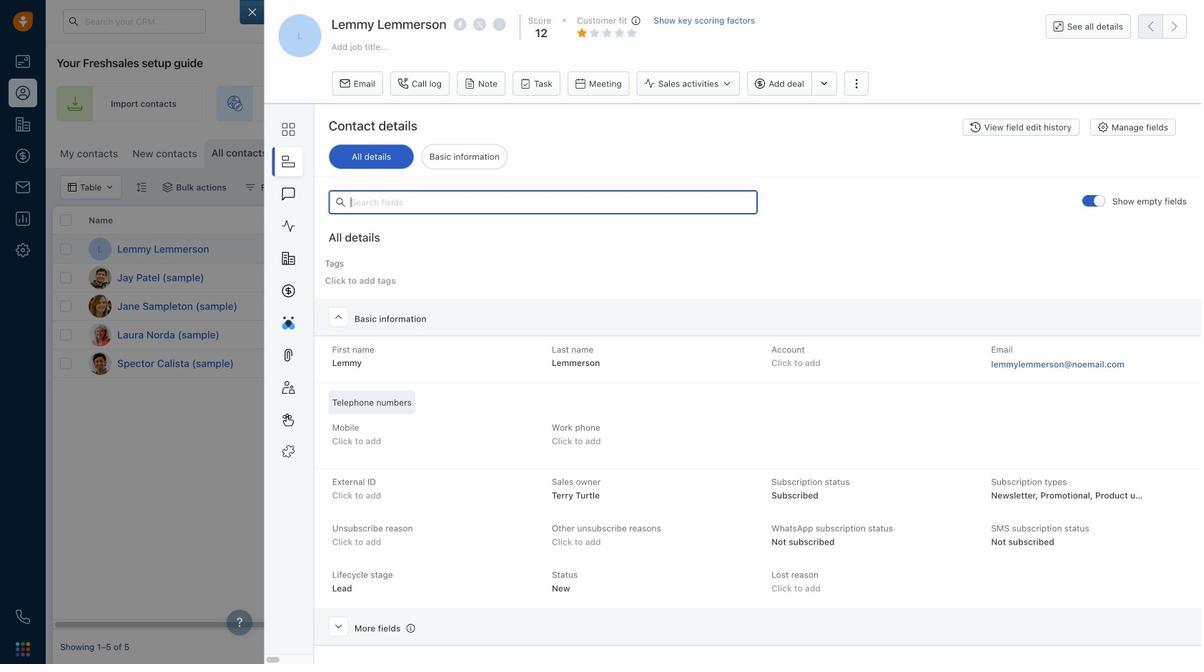 Task type: describe. For each thing, give the bounding box(es) containing it.
Search fields text field
[[329, 190, 758, 215]]

phone element
[[9, 603, 37, 632]]

send email image
[[1068, 17, 1078, 26]]

1 j image from the top
[[89, 266, 112, 289]]



Task type: locate. For each thing, give the bounding box(es) containing it.
l image
[[89, 324, 112, 347]]

container_wx8msf4aqz5i3rn1 image
[[589, 301, 599, 312]]

0 vertical spatial j image
[[89, 266, 112, 289]]

1 row group from the left
[[53, 235, 368, 378]]

freshworks switcher image
[[16, 643, 30, 657]]

row
[[53, 207, 368, 235]]

s image
[[89, 352, 112, 375]]

Search your CRM... text field
[[63, 9, 206, 34]]

1 vertical spatial j image
[[89, 295, 112, 318]]

grid
[[53, 207, 1202, 630]]

2 j image from the top
[[89, 295, 112, 318]]

row group
[[53, 235, 368, 378], [368, 235, 1202, 378]]

phone image
[[16, 610, 30, 624]]

container_wx8msf4aqz5i3rn1 image
[[163, 182, 173, 192], [245, 182, 255, 192], [915, 301, 925, 312], [915, 330, 925, 340]]

press space to select this row. row
[[53, 235, 368, 264], [368, 235, 1202, 264], [53, 264, 368, 293], [368, 264, 1202, 293], [53, 293, 368, 321], [368, 293, 1202, 321], [53, 321, 368, 350], [368, 321, 1202, 350], [53, 350, 368, 378], [368, 350, 1202, 378]]

dialog
[[240, 0, 1202, 664]]

2 row group from the left
[[368, 235, 1202, 378]]

j image
[[89, 266, 112, 289], [89, 295, 112, 318]]

cell
[[475, 235, 582, 263], [582, 235, 690, 263], [690, 235, 797, 263], [797, 235, 904, 263], [904, 235, 1011, 263], [1011, 235, 1119, 263], [1119, 235, 1202, 263], [475, 264, 582, 292], [582, 264, 690, 292], [690, 264, 797, 292], [797, 264, 904, 292], [904, 264, 1011, 292], [1011, 264, 1119, 292], [1119, 264, 1202, 292]]



